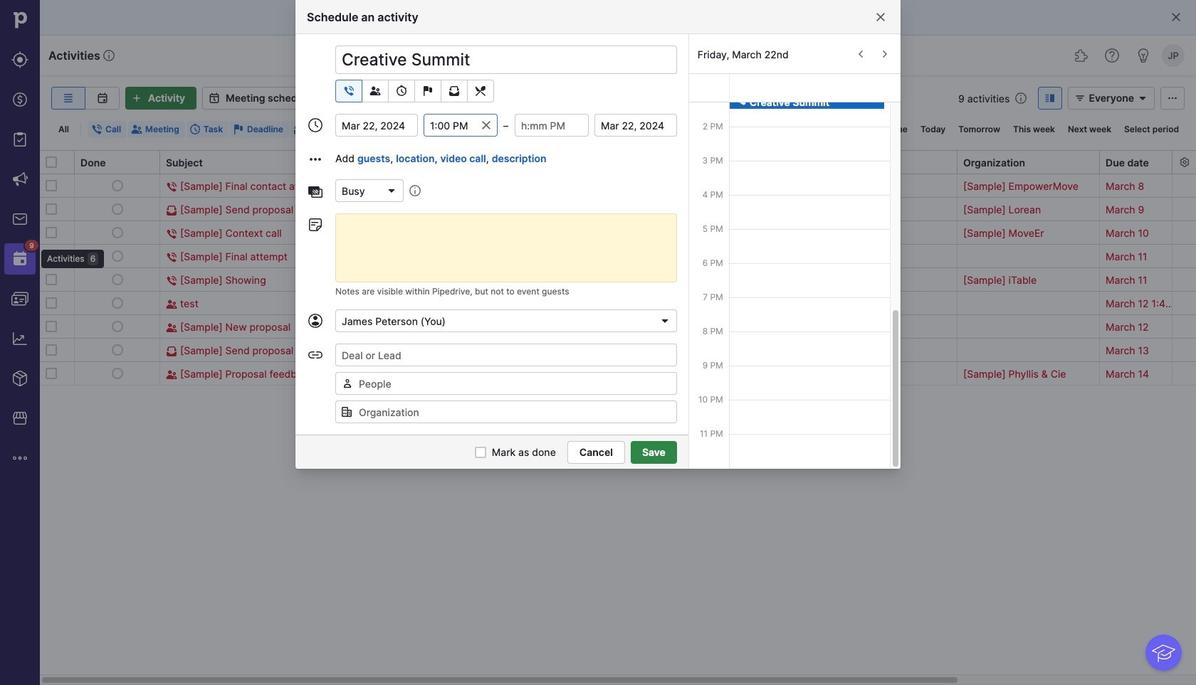 Task type: describe. For each thing, give the bounding box(es) containing it.
5 row from the top
[[40, 268, 1196, 295]]

8 row from the top
[[40, 338, 1196, 362]]

color primary inverted image
[[128, 93, 145, 104]]

sales assistant image
[[1135, 47, 1152, 64]]

Search Pipedrive field
[[470, 41, 726, 70]]

more actions image
[[1164, 93, 1181, 104]]

close image
[[875, 11, 887, 23]]

list image
[[60, 93, 77, 104]]

color primary image inside people field
[[342, 378, 353, 390]]

none field people
[[335, 372, 677, 395]]

next day image
[[877, 48, 894, 60]]

insights image
[[11, 330, 28, 348]]

more image
[[11, 450, 28, 467]]

7 row from the top
[[40, 315, 1196, 339]]

1 horizontal spatial info image
[[1016, 93, 1027, 104]]

contacts image
[[11, 291, 28, 308]]

projects image
[[11, 131, 28, 148]]

Organization text field
[[335, 401, 677, 424]]

sales inbox image
[[11, 211, 28, 228]]

Deal or Lead text field
[[335, 344, 677, 367]]

4 color secondary image from the left
[[538, 260, 555, 277]]

home image
[[9, 9, 31, 31]]

4 row from the top
[[40, 244, 1196, 268]]

none field organization
[[335, 401, 677, 424]]

deals image
[[11, 91, 28, 108]]

2 row from the top
[[40, 197, 1196, 221]]

quick add image
[[743, 47, 761, 64]]

1 h:mm pm text field from the left
[[424, 114, 498, 137]]



Task type: vqa. For each thing, say whether or not it's contained in the screenshot.
fifth ROW from the bottom of the page
yes



Task type: locate. For each thing, give the bounding box(es) containing it.
0 horizontal spatial info image
[[409, 185, 421, 197]]

color primary inverted image
[[736, 95, 747, 106]]

0 horizontal spatial h:mm pm text field
[[424, 114, 498, 137]]

color undefined image
[[11, 251, 28, 268]]

previous day image
[[852, 48, 870, 60]]

1 horizontal spatial h:mm pm text field
[[515, 114, 589, 137]]

9 row from the top
[[40, 362, 1196, 386]]

1 color secondary image from the left
[[461, 260, 478, 277]]

knowledge center bot, also known as kc bot is an onboarding assistant that allows you to see the list of onboarding items in one place for quick and easy reference. this improves your in-app experience. image
[[1146, 635, 1182, 672]]

none field deal or lead
[[335, 344, 677, 367]]

color primary image inside organization field
[[341, 407, 353, 418]]

Call text field
[[335, 46, 677, 74]]

calendar image
[[94, 93, 111, 104]]

grid
[[40, 150, 1196, 686]]

menu item
[[0, 239, 40, 279]]

row
[[40, 174, 1196, 198], [40, 197, 1196, 221], [40, 221, 1196, 245], [40, 244, 1196, 268], [40, 268, 1196, 295], [40, 291, 1196, 315], [40, 315, 1196, 339], [40, 338, 1196, 362], [40, 362, 1196, 386]]

open details in full view image
[[1042, 93, 1059, 104]]

color secondary image
[[461, 260, 478, 277], [486, 260, 503, 277], [512, 260, 529, 277], [538, 260, 555, 277]]

3 color secondary image from the left
[[512, 260, 529, 277]]

menu
[[0, 0, 104, 686]]

marketplace image
[[11, 410, 28, 427]]

1 vertical spatial info image
[[409, 185, 421, 197]]

color primary image
[[1171, 11, 1182, 23], [340, 85, 357, 97], [367, 85, 384, 97], [393, 85, 410, 97], [419, 85, 437, 97], [472, 85, 489, 97], [319, 90, 336, 107], [206, 93, 223, 104], [307, 117, 324, 134], [481, 120, 492, 131], [91, 124, 103, 135], [131, 124, 142, 135], [233, 124, 244, 135], [293, 124, 305, 135], [793, 156, 804, 168], [46, 157, 57, 168], [46, 180, 57, 192], [111, 180, 123, 192], [166, 182, 177, 193], [307, 184, 324, 201], [46, 204, 57, 215], [111, 204, 123, 215], [46, 227, 57, 239], [111, 227, 123, 239], [46, 251, 57, 262], [111, 251, 123, 262], [166, 276, 177, 287], [46, 298, 57, 309], [111, 298, 123, 309], [166, 299, 177, 311], [659, 315, 671, 327], [46, 321, 57, 333], [111, 321, 123, 333], [166, 323, 177, 334], [111, 345, 123, 356], [46, 368, 57, 380], [111, 368, 123, 380], [342, 378, 353, 390], [341, 407, 353, 418]]

3 row from the top
[[40, 221, 1196, 245]]

People text field
[[353, 373, 676, 395]]

color primary image
[[446, 85, 463, 97], [1072, 93, 1089, 104], [1134, 93, 1152, 104], [189, 124, 201, 135], [340, 124, 351, 135], [307, 151, 324, 168], [386, 185, 397, 197], [166, 205, 177, 217], [307, 216, 324, 234], [166, 229, 177, 240], [166, 252, 177, 264], [46, 274, 57, 286], [111, 274, 123, 286], [307, 313, 324, 330], [46, 345, 57, 356], [166, 346, 177, 358], [307, 347, 324, 364], [166, 370, 177, 381], [475, 447, 486, 458]]

info image
[[103, 50, 114, 61]]

color secondary image
[[1179, 157, 1190, 168], [347, 260, 364, 277], [372, 260, 390, 277], [398, 260, 415, 277], [424, 260, 441, 277], [575, 260, 592, 277]]

2 color secondary image from the left
[[486, 260, 503, 277]]

1 row from the top
[[40, 174, 1196, 198]]

products image
[[11, 370, 28, 387]]

info image
[[1016, 93, 1027, 104], [409, 185, 421, 197]]

None field
[[335, 179, 404, 202], [335, 310, 677, 333], [335, 344, 677, 367], [335, 372, 677, 395], [335, 401, 677, 424], [335, 179, 404, 202], [335, 310, 677, 333]]

None text field
[[335, 114, 418, 137], [595, 114, 677, 137], [335, 114, 418, 137], [595, 114, 677, 137]]

2 h:mm pm text field from the left
[[515, 114, 589, 137]]

quick help image
[[1104, 47, 1121, 64]]

6 row from the top
[[40, 291, 1196, 315]]

dialog
[[0, 0, 1196, 686]]

campaigns image
[[11, 171, 28, 188]]

0 vertical spatial info image
[[1016, 93, 1027, 104]]

h:mm PM text field
[[424, 114, 498, 137], [515, 114, 589, 137]]

leads image
[[11, 51, 28, 68]]



